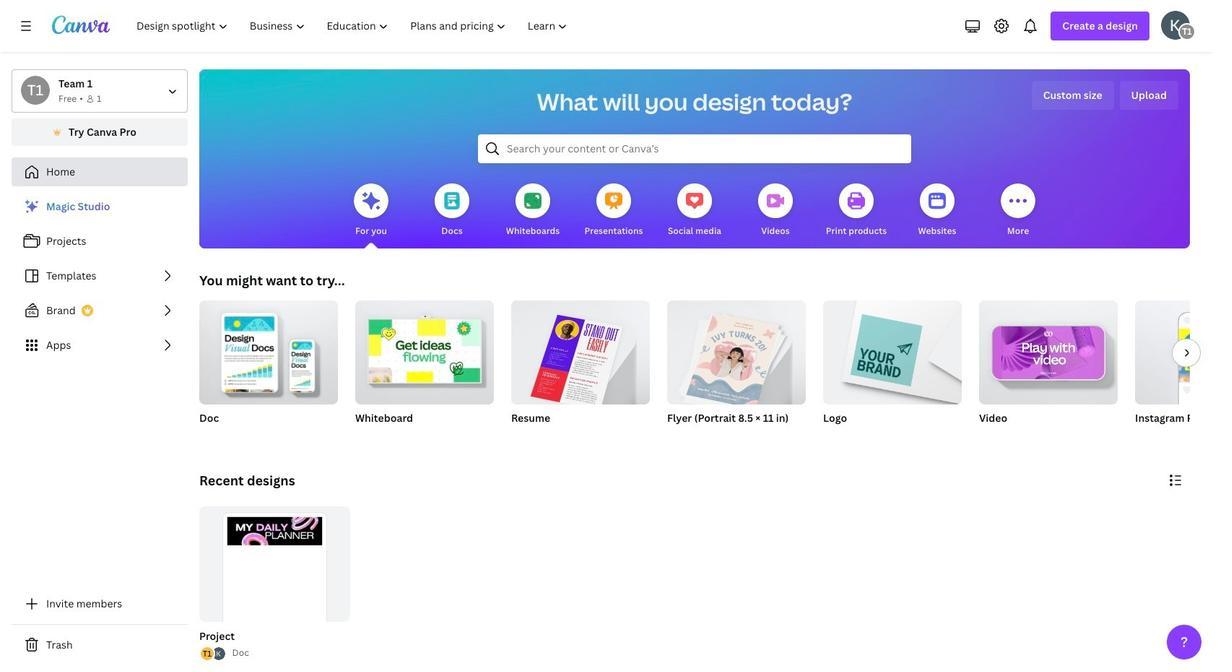 Task type: describe. For each thing, give the bounding box(es) containing it.
team 1 image
[[21, 76, 50, 105]]

top level navigation element
[[127, 12, 580, 40]]

0 vertical spatial team 1 element
[[1179, 23, 1196, 40]]

team 1 image
[[1179, 23, 1196, 40]]

team 1 element inside switch to another team button
[[21, 76, 50, 105]]

kendall parks image
[[1162, 11, 1191, 40]]



Task type: locate. For each thing, give the bounding box(es) containing it.
1 vertical spatial team 1 element
[[21, 76, 50, 105]]

0 vertical spatial list
[[12, 192, 188, 360]]

None search field
[[478, 134, 912, 163]]

Switch to another team button
[[12, 69, 188, 113]]

1 horizontal spatial team 1 element
[[1179, 23, 1196, 40]]

group
[[199, 295, 338, 444], [199, 295, 338, 405], [355, 295, 494, 444], [355, 295, 494, 405], [511, 295, 650, 444], [511, 295, 650, 411], [980, 295, 1118, 444], [980, 295, 1118, 405], [668, 301, 806, 444], [824, 301, 962, 444], [1136, 301, 1214, 444], [1136, 301, 1214, 405], [197, 506, 350, 662], [199, 506, 350, 660]]

list
[[12, 192, 188, 360], [199, 646, 227, 662]]

1 horizontal spatial list
[[199, 646, 227, 662]]

0 horizontal spatial list
[[12, 192, 188, 360]]

1 vertical spatial list
[[199, 646, 227, 662]]

0 horizontal spatial team 1 element
[[21, 76, 50, 105]]

Search search field
[[507, 135, 883, 163]]

team 1 element
[[1179, 23, 1196, 40], [21, 76, 50, 105]]



Task type: vqa. For each thing, say whether or not it's contained in the screenshot.
Search search field at top
yes



